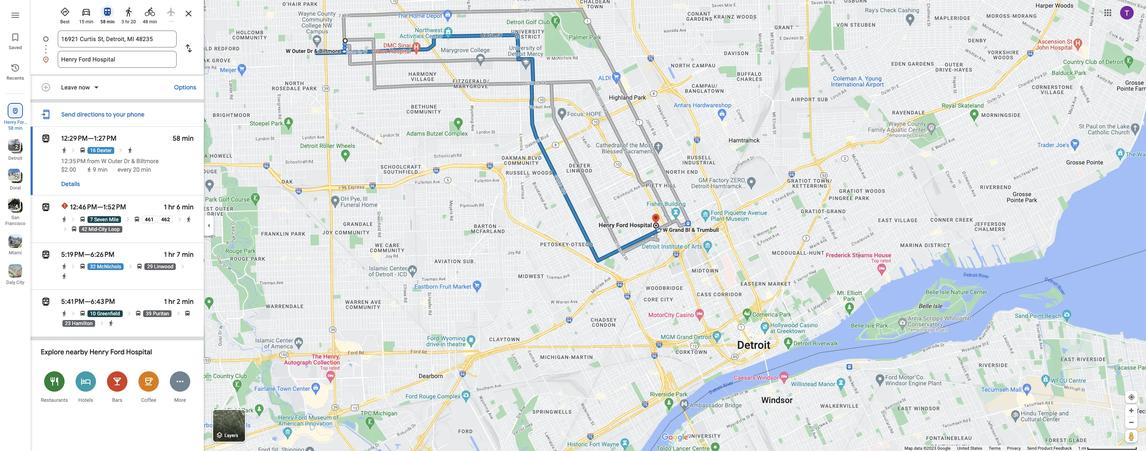 Task type: vqa. For each thing, say whether or not it's contained in the screenshot.


Task type: locate. For each thing, give the bounding box(es) containing it.
2 for doral
[[15, 174, 18, 180]]

1 horizontal spatial city
[[98, 227, 107, 233]]

hospital up detroit
[[7, 126, 24, 131]]

58 min inside  'list'
[[8, 126, 22, 131]]

 left 12:29 pm
[[41, 133, 51, 145]]

1
[[164, 203, 167, 212], [164, 251, 167, 260], [164, 298, 167, 307], [1079, 447, 1081, 452]]

, then image
[[118, 147, 124, 154], [70, 217, 77, 223], [125, 217, 131, 223], [177, 217, 183, 223], [62, 226, 68, 233], [180, 264, 186, 270], [70, 311, 77, 317]]

walking image
[[86, 167, 92, 173]]

hospital inside henry ford hospital
[[7, 126, 24, 131]]

0 horizontal spatial ford
[[17, 120, 27, 125]]

, then image down 10 greenfield
[[99, 321, 105, 327]]

, then image down 1 hr 2 min
[[175, 311, 182, 317]]

feedback
[[1054, 447, 1072, 452]]

walk image up 12:35 pm
[[61, 147, 68, 154]]

48 min radio
[[141, 3, 159, 25]]

san francisco
[[5, 215, 25, 227]]

hr inside radio
[[125, 19, 129, 25]]

1 left mi
[[1079, 447, 1081, 452]]

list inside the google maps element
[[31, 31, 204, 68]]

send inside directions main content
[[61, 111, 75, 119]]

2 vertical spatial 2
[[177, 298, 180, 307]]

bus image
[[79, 147, 86, 154], [134, 217, 140, 223], [79, 264, 86, 270]]

walk image
[[61, 147, 68, 154], [127, 147, 133, 154], [61, 217, 68, 223], [186, 217, 192, 223]]

1 vertical spatial none field
[[61, 51, 173, 68]]

united
[[957, 447, 970, 452]]

— up "16"
[[88, 135, 94, 143]]

terms button
[[989, 446, 1001, 452]]

©2023
[[924, 447, 937, 452]]

more
[[174, 398, 186, 404]]

bus image left 42
[[71, 226, 77, 233]]

transit image left the 5:19 pm
[[41, 249, 51, 261]]

hr for 2
[[168, 298, 175, 307]]

0 horizontal spatial 58 min
[[8, 126, 22, 131]]

1 horizontal spatial 7
[[177, 251, 180, 260]]

3 hr 20 radio
[[120, 3, 138, 25]]

transit image
[[102, 7, 113, 17], [41, 133, 51, 145], [41, 202, 51, 214], [41, 249, 51, 261]]

1 none field from the top
[[61, 31, 173, 48]]

city inside button
[[16, 280, 24, 286]]

1 up the puritan
[[164, 298, 167, 307]]

bus image left the 39 at the left of page
[[135, 311, 142, 317]]

walk image down alert tooltip
[[61, 217, 68, 223]]

directions main content
[[31, 0, 204, 452]]

1 mi button
[[1079, 447, 1138, 452]]

0 vertical spatial 58 min
[[100, 19, 115, 25]]

2 places element for doral
[[9, 173, 18, 181]]

hr up linwood
[[168, 251, 175, 260]]

, then image
[[70, 147, 77, 154], [70, 264, 77, 270], [127, 264, 134, 270], [126, 311, 133, 317], [175, 311, 182, 317], [99, 321, 105, 327]]

transit image left walking icon
[[102, 7, 113, 17]]

ford up bars button
[[110, 349, 125, 357]]

hospital
[[7, 126, 24, 131], [126, 349, 152, 357]]

1 hr 2 min
[[164, 298, 194, 307]]

0 vertical spatial city
[[98, 227, 107, 233]]

— up 10
[[85, 298, 91, 307]]

bus image for 10 greenfield
[[79, 311, 86, 317]]

2 places element
[[9, 144, 18, 151], [9, 173, 18, 181]]

bus image left 32 at bottom
[[79, 264, 86, 270]]

send left directions
[[61, 111, 75, 119]]

transit image left alert tooltip
[[41, 202, 51, 214]]

2 none field from the top
[[61, 51, 173, 68]]

2 places element up detroit
[[9, 144, 18, 151]]

2 2 places element from the top
[[9, 173, 18, 181]]

flights image
[[166, 7, 176, 17]]

1 vertical spatial 58
[[8, 126, 13, 131]]

2 places element up doral
[[9, 173, 18, 181]]

walk image up &
[[127, 147, 133, 154]]

phone
[[127, 111, 144, 119]]

20 inside directions main content
[[133, 167, 140, 173]]

— up "seven"
[[97, 203, 103, 212]]

bus image
[[79, 217, 86, 223], [71, 226, 77, 233], [137, 264, 143, 270], [79, 311, 86, 317], [135, 311, 142, 317], [184, 311, 191, 317]]

0 horizontal spatial henry
[[4, 120, 16, 125]]

bus image for 6:26 pm
[[79, 264, 86, 270]]

39
[[146, 311, 152, 317]]

2 vertical spatial 58
[[173, 135, 180, 143]]

bus image left "16"
[[79, 147, 86, 154]]

henry inside directions main content
[[89, 349, 109, 357]]

Destination Henry Ford Hospital field
[[61, 54, 173, 65]]

0 horizontal spatial send
[[61, 111, 75, 119]]

1 horizontal spatial ford
[[110, 349, 125, 357]]

1 up linwood
[[164, 251, 167, 260]]

, then image up 23 hamilton
[[70, 311, 77, 317]]

hr right 3 at top
[[125, 19, 129, 25]]

coffee
[[141, 398, 156, 404]]

2 horizontal spatial 58
[[173, 135, 180, 143]]

0 horizontal spatial 58
[[8, 126, 13, 131]]

hr for 20
[[125, 19, 129, 25]]

2 vertical spatial 58 min
[[173, 135, 194, 143]]

list item down 3 at top
[[31, 31, 204, 58]]

bus image for 23 hamilton
[[184, 311, 191, 317]]

recents button
[[0, 59, 31, 83]]

mcnichols
[[97, 264, 121, 270]]

— up 32 at bottom
[[84, 251, 91, 260]]

greenfield
[[97, 311, 120, 317]]

leave
[[61, 84, 77, 91]]

4
[[15, 204, 18, 210]]

, then image down 1 hr 7 min at the bottom of page
[[180, 264, 186, 270]]

0 vertical spatial hospital
[[7, 126, 24, 131]]

transit image for 58 min
[[41, 133, 51, 145]]

1 vertical spatial henry
[[89, 349, 109, 357]]

 left the 5:19 pm
[[41, 249, 51, 261]]

0 vertical spatial bus image
[[79, 147, 86, 154]]

none field down 3 at top
[[61, 31, 173, 48]]

None radio
[[162, 3, 180, 22]]

 left alert tooltip
[[41, 202, 51, 214]]

1 up 462 at the top of page
[[164, 203, 167, 212]]

layers
[[225, 434, 238, 439]]

min
[[86, 19, 93, 25], [107, 19, 115, 25], [149, 19, 157, 25], [15, 126, 22, 131], [182, 135, 194, 143], [98, 167, 108, 173], [141, 167, 151, 173], [182, 203, 194, 212], [182, 251, 194, 260], [182, 298, 194, 307]]

zoom in image
[[1129, 408, 1135, 415]]

32
[[90, 264, 96, 270]]

Best radio
[[56, 3, 74, 25]]

bus image down 1 hr 2 min
[[184, 311, 191, 317]]

data
[[914, 447, 923, 452]]

0 vertical spatial 20
[[131, 19, 136, 25]]

hr up the puritan
[[168, 298, 175, 307]]

transit image inside 58 min radio
[[102, 7, 113, 17]]

restaurants button
[[39, 367, 70, 409]]

1 vertical spatial 58 min
[[8, 126, 22, 131]]

ford inside henry ford hospital
[[17, 120, 27, 125]]

15 min radio
[[77, 3, 95, 25]]

bus image left "29" on the left bottom of page
[[137, 264, 143, 270]]

1 vertical spatial bus image
[[134, 217, 140, 223]]

1:27 pm
[[94, 135, 117, 143]]

1 hr 6 min
[[164, 203, 194, 212]]

1 vertical spatial 2
[[15, 174, 18, 180]]

city
[[98, 227, 107, 233], [16, 280, 24, 286]]

0 horizontal spatial city
[[16, 280, 24, 286]]

footer containing map data ©2023 google
[[905, 446, 1079, 452]]

0 vertical spatial henry
[[4, 120, 16, 125]]

city down '7 seven mile'
[[98, 227, 107, 233]]

reverse starting point and destination image
[[184, 43, 194, 54]]

0 vertical spatial ford
[[17, 120, 27, 125]]

 up henry ford hospital
[[11, 106, 19, 116]]

ford inside directions main content
[[110, 349, 125, 357]]

 left 5:41 pm
[[41, 296, 51, 308]]

462
[[161, 217, 170, 223]]

none field destination henry ford hospital
[[61, 51, 173, 68]]

0 vertical spatial 2
[[15, 144, 18, 150]]

20 down &
[[133, 167, 140, 173]]

send left the product
[[1027, 447, 1037, 452]]

2 vertical spatial bus image
[[79, 264, 86, 270]]

2 horizontal spatial 58 min
[[173, 135, 194, 143]]

every
[[118, 167, 132, 173]]

saved
[[9, 45, 22, 51]]

48
[[143, 19, 148, 25]]

5:41 pm
[[61, 298, 85, 307]]

bus image up hamilton
[[79, 311, 86, 317]]

none field down starting point 16921 curtis st, detroit, mi 48235 field
[[61, 51, 173, 68]]

1 vertical spatial hospital
[[126, 349, 152, 357]]

mile
[[109, 217, 119, 223]]

walk image
[[61, 264, 68, 270], [61, 274, 68, 280], [61, 311, 68, 317], [108, 321, 114, 327]]

12:35 pm
[[61, 158, 86, 165]]

linwood
[[154, 264, 173, 270]]

2 for detroit
[[15, 144, 18, 150]]

hr left 6
[[168, 203, 175, 212]]

7 seven mile
[[90, 217, 119, 223]]

leave now button
[[58, 83, 103, 93]]

list item down starting point 16921 curtis st, detroit, mi 48235 field
[[31, 51, 204, 68]]

29
[[147, 264, 153, 270]]

menu image
[[10, 10, 20, 20]]

product
[[1038, 447, 1053, 452]]

send
[[61, 111, 75, 119], [1027, 447, 1037, 452]]

hr
[[125, 19, 129, 25], [168, 203, 175, 212], [168, 251, 175, 260], [168, 298, 175, 307]]

0 horizontal spatial hospital
[[7, 126, 24, 131]]

list
[[31, 31, 204, 68]]

transit image left 12:29 pm
[[41, 133, 51, 145]]

1 vertical spatial city
[[16, 280, 24, 286]]

every 20 min
[[118, 167, 151, 173]]

1 vertical spatial 20
[[133, 167, 140, 173]]

bus image for 42 mid-city loop
[[71, 226, 77, 233]]

1 horizontal spatial 58
[[100, 19, 106, 25]]

1 horizontal spatial hospital
[[126, 349, 152, 357]]

henry up detroit
[[4, 120, 16, 125]]

0 vertical spatial send
[[61, 111, 75, 119]]

bus image up 42
[[79, 217, 86, 223]]

daly city button
[[0, 261, 31, 288]]

 for 12:29 pm
[[41, 133, 51, 145]]

send product feedback
[[1027, 447, 1072, 452]]

1 horizontal spatial henry
[[89, 349, 109, 357]]

1 vertical spatial 2 places element
[[9, 173, 18, 181]]

1 horizontal spatial send
[[1027, 447, 1037, 452]]

hospital up coffee button
[[126, 349, 152, 357]]

0 vertical spatial none field
[[61, 31, 173, 48]]

None field
[[61, 31, 173, 48], [61, 51, 173, 68]]

hamilton
[[72, 321, 93, 327]]

0 vertical spatial 58
[[100, 19, 106, 25]]

0 vertical spatial 2 places element
[[9, 144, 18, 151]]

send directions to your phone
[[61, 111, 144, 119]]

options
[[174, 84, 196, 91]]

min inside  'list'
[[15, 126, 22, 131]]

1 mi
[[1079, 447, 1087, 452]]

ford up detroit
[[17, 120, 27, 125]]

detroit
[[8, 156, 22, 161]]

bars
[[112, 398, 122, 404]]

0 horizontal spatial 7
[[90, 217, 93, 223]]

biltmore
[[136, 158, 159, 165]]

1 vertical spatial send
[[1027, 447, 1037, 452]]

list item
[[31, 31, 204, 58], [31, 51, 204, 68]]

1 horizontal spatial 58 min
[[100, 19, 115, 25]]

to
[[106, 111, 112, 119]]

1 for 1 hr 7 min
[[164, 251, 167, 260]]

dr
[[124, 158, 130, 165]]

15
[[79, 19, 84, 25]]

7
[[90, 217, 93, 223], [177, 251, 180, 260]]

miami
[[9, 251, 22, 256]]

58 inside radio
[[100, 19, 106, 25]]

0 vertical spatial 7
[[90, 217, 93, 223]]

henry
[[4, 120, 16, 125], [89, 349, 109, 357]]

29 linwood
[[147, 264, 173, 270]]

footer inside the google maps element
[[905, 446, 1079, 452]]

collapse side panel image
[[204, 221, 214, 231]]

1 2 places element from the top
[[9, 144, 18, 151]]

send product feedback button
[[1027, 446, 1072, 452]]

footer
[[905, 446, 1079, 452]]

city right daly
[[16, 280, 24, 286]]

20 right 3 at top
[[131, 19, 136, 25]]

58
[[100, 19, 106, 25], [8, 126, 13, 131], [173, 135, 180, 143]]

bus image left the 461
[[134, 217, 140, 223]]

hr for 6
[[168, 203, 175, 212]]

2 places element for detroit
[[9, 144, 18, 151]]

1 vertical spatial ford
[[110, 349, 125, 357]]

henry right nearby
[[89, 349, 109, 357]]



Task type: describe. For each thing, give the bounding box(es) containing it.
1 for 1 hr 6 min
[[164, 203, 167, 212]]

nearby
[[66, 349, 88, 357]]

from
[[87, 158, 100, 165]]

58 min inside radio
[[100, 19, 115, 25]]

Starting point 16921 Curtis St, Detroit, MI 48235 field
[[61, 34, 173, 44]]

23
[[65, 321, 71, 327]]

hr for 7
[[168, 251, 175, 260]]

saved button
[[0, 29, 31, 53]]

explore
[[41, 349, 64, 357]]

 inside 'list'
[[11, 106, 19, 116]]

58 inside directions main content
[[173, 135, 180, 143]]

42 mid-city loop
[[82, 227, 120, 233]]

3 hr 20
[[122, 19, 136, 25]]

w
[[101, 158, 106, 165]]

details button
[[57, 177, 84, 192]]

san
[[11, 215, 19, 221]]

 for 5:19 pm
[[41, 249, 51, 261]]

$2.00
[[61, 167, 76, 173]]

1 list item from the top
[[31, 31, 204, 58]]

hotels
[[78, 398, 93, 404]]

3
[[122, 19, 124, 25]]

— for 5:19 pm
[[84, 251, 91, 260]]

 list
[[0, 0, 31, 452]]

bars button
[[102, 367, 133, 409]]

puritan
[[153, 311, 169, 317]]

58 inside  'list'
[[8, 126, 13, 131]]

transit image
[[41, 296, 51, 308]]

10
[[90, 311, 96, 317]]

states
[[971, 447, 983, 452]]

42
[[82, 227, 87, 233]]

daly
[[6, 280, 15, 286]]

directions
[[77, 111, 104, 119]]

mi
[[1082, 447, 1087, 452]]

transit image for 1 hr 6 min
[[41, 202, 51, 214]]

12:29 pm
[[61, 135, 88, 143]]

recents
[[7, 75, 24, 81]]

leave now
[[61, 84, 90, 91]]

5:19 pm
[[61, 251, 84, 260]]

show street view coverage image
[[1126, 431, 1138, 443]]

6:26 pm
[[91, 251, 115, 260]]

alert tooltip
[[61, 203, 68, 209]]

hospital inside directions main content
[[126, 349, 152, 357]]

461
[[145, 217, 154, 223]]

google maps element
[[0, 0, 1146, 452]]

privacy
[[1007, 447, 1021, 452]]

options button
[[170, 80, 200, 95]]

send for send directions to your phone
[[61, 111, 75, 119]]

58 min inside directions main content
[[173, 135, 194, 143]]

google
[[938, 447, 951, 452]]

12:35 pm from w outer dr & biltmore $2.00
[[61, 158, 159, 173]]

bus image for 1:27 pm
[[79, 147, 86, 154]]

5:41 pm — 6:43 pm
[[61, 298, 115, 307]]

walk image down "1 hr 6 min"
[[186, 217, 192, 223]]

transit image for 1 hr 7 min
[[41, 249, 51, 261]]

terms
[[989, 447, 1001, 452]]

driving image
[[81, 7, 91, 17]]

restaurants
[[41, 398, 68, 404]]

mid-
[[89, 227, 99, 233]]

23 hamilton
[[65, 321, 93, 327]]

1 for 1 hr 2 min
[[164, 298, 167, 307]]

, then image down 12:46 pm
[[70, 217, 77, 223]]

send directions to your phone button
[[57, 106, 149, 123]]

, then image left "29" on the left bottom of page
[[127, 264, 134, 270]]

explore nearby henry ford hospital
[[41, 349, 152, 357]]

zoom out image
[[1129, 420, 1135, 426]]

bus image for 29 linwood
[[137, 264, 143, 270]]

1 for 1 mi
[[1079, 447, 1081, 452]]

12:29 pm — 1:27 pm
[[61, 135, 117, 143]]

daly city
[[6, 280, 24, 286]]

9 min
[[93, 167, 108, 173]]

4 places element
[[9, 203, 18, 211]]

united states
[[957, 447, 983, 452]]

send for send product feedback
[[1027, 447, 1037, 452]]

hotels button
[[70, 367, 102, 409]]

cycling image
[[145, 7, 155, 17]]

seven
[[94, 217, 108, 223]]

more button
[[164, 367, 196, 409]]

show your location image
[[1128, 394, 1136, 402]]

francisco
[[5, 221, 25, 227]]

12:46 pm — 1:52 pm
[[70, 203, 126, 212]]

— for 12:46 pm
[[97, 203, 103, 212]]

1 vertical spatial 7
[[177, 251, 180, 260]]

39 puritan
[[146, 311, 169, 317]]

, then image up 12:35 pm
[[70, 147, 77, 154]]

32 mcnichols
[[90, 264, 121, 270]]

doral
[[10, 186, 21, 191]]

1:52 pm
[[103, 203, 126, 212]]

united states button
[[957, 446, 983, 452]]

city inside directions main content
[[98, 227, 107, 233]]

2 inside directions main content
[[177, 298, 180, 307]]

walking image
[[124, 7, 134, 17]]

&
[[131, 158, 135, 165]]

privacy button
[[1007, 446, 1021, 452]]

15 min
[[79, 19, 93, 25]]

leave now option
[[61, 83, 92, 92]]

, then image left 42
[[62, 226, 68, 233]]

, then image left the 39 at the left of page
[[126, 311, 133, 317]]

miami button
[[0, 231, 31, 258]]

, then image down the 5:19 pm
[[70, 264, 77, 270]]

20 inside radio
[[131, 19, 136, 25]]

58 min radio
[[99, 3, 116, 25]]

— for 5:41 pm
[[85, 298, 91, 307]]

16 dexter
[[90, 148, 112, 154]]

google account: tyler black  
(blacklashes1000@gmail.com) image
[[1121, 6, 1134, 19]]

2 list item from the top
[[31, 51, 204, 68]]

bus image for 39 puritan
[[135, 311, 142, 317]]

henry inside henry ford hospital
[[4, 120, 16, 125]]

1 hr 7 min
[[164, 251, 194, 260]]

map
[[905, 447, 913, 452]]

outer
[[108, 158, 122, 165]]

best
[[60, 19, 70, 25]]

48 min
[[143, 19, 157, 25]]

map data ©2023 google
[[905, 447, 951, 452]]

none field starting point 16921 curtis st, detroit, mi 48235
[[61, 31, 173, 48]]

— for 12:29 pm
[[88, 135, 94, 143]]

, then image down "1 hr 6 min"
[[177, 217, 183, 223]]

your
[[113, 111, 126, 119]]

12:46 pm
[[70, 203, 97, 212]]

, then image up outer
[[118, 147, 124, 154]]

16
[[90, 148, 96, 154]]

, then image right mile
[[125, 217, 131, 223]]

10 greenfield
[[90, 311, 120, 317]]

best travel modes image
[[60, 7, 70, 17]]

dexter
[[97, 148, 112, 154]]

5:19 pm — 6:26 pm
[[61, 251, 115, 260]]

bus image for 7 seven mile
[[79, 217, 86, 223]]

 for 5:41 pm
[[41, 296, 51, 308]]

henry ford hospital
[[4, 120, 27, 131]]

close directions image
[[184, 8, 194, 19]]



